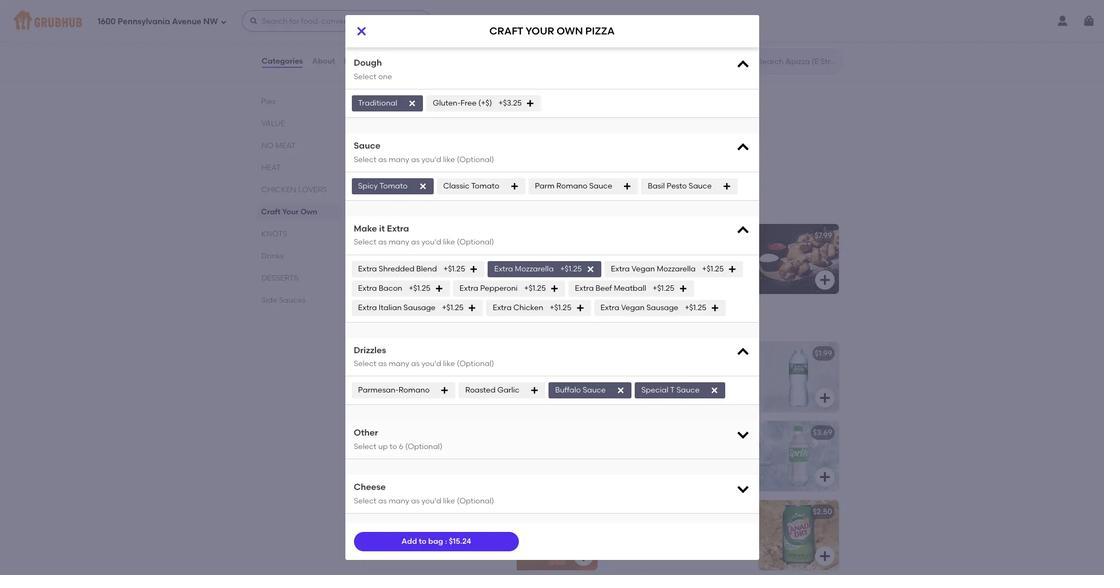 Task type: locate. For each thing, give the bounding box(es) containing it.
2 many from the top
[[389, 238, 410, 247]]

2 vertical spatial own
[[421, 129, 441, 138]]

2 bottled from the top
[[371, 508, 406, 517]]

4 select from the top
[[354, 360, 377, 369]]

0 horizontal spatial sausage
[[404, 303, 436, 312]]

heat tab
[[261, 162, 337, 174]]

0 vertical spatial $3.69
[[813, 429, 833, 438]]

vegan
[[371, 231, 398, 240]]

roasted
[[465, 386, 496, 395]]

extra up the pepperoni
[[495, 264, 513, 274]]

own inside tab
[[301, 208, 318, 217]]

by
[[443, 129, 452, 138]]

(optional) up 'roasted'
[[457, 360, 494, 369]]

1 vertical spatial craft your own pizza
[[371, 114, 466, 123]]

1 horizontal spatial pizza
[[586, 25, 615, 37]]

own down the lovers in the left top of the page
[[301, 208, 318, 217]]

like inside make it extra select as many as you'd like (optional)
[[443, 238, 455, 247]]

like inside drizzles select as many as you'd like (optional)
[[443, 360, 455, 369]]

$3.69 for the bottled sprite image
[[813, 429, 833, 438]]

0 vertical spatial vegan
[[632, 264, 655, 274]]

sauce select as many as you'd like (optional)
[[354, 141, 494, 164]]

3 you'd from the top
[[422, 360, 441, 369]]

0 horizontal spatial romano
[[399, 386, 430, 395]]

$3.69 inside button
[[813, 429, 833, 438]]

tomato right 'classic'
[[471, 182, 500, 191]]

traditional
[[358, 99, 397, 108]]

drinks down italian
[[363, 317, 398, 331]]

bottled fanta orange image
[[517, 501, 598, 571]]

select down below
[[354, 155, 377, 164]]

0 horizontal spatial pizza
[[444, 114, 466, 123]]

4 many from the top
[[389, 497, 410, 506]]

2 vertical spatial your
[[398, 129, 419, 138]]

buffalo sauce
[[555, 386, 606, 395]]

knots
[[363, 199, 403, 212], [261, 230, 287, 239], [400, 231, 427, 240]]

like inside cheese select as many as you'd like (optional)
[[443, 497, 455, 506]]

1 horizontal spatial drinks
[[363, 317, 398, 331]]

or
[[431, 140, 442, 149]]

extra chicken
[[493, 303, 544, 312]]

extra left the pepperoni
[[460, 284, 479, 293]]

svg image inside main navigation navigation
[[1083, 15, 1096, 27]]

1 vertical spatial your
[[282, 208, 299, 217]]

side sauces tab
[[261, 295, 337, 306]]

(optional) for drizzles
[[457, 360, 494, 369]]

extra up meatball
[[611, 264, 630, 274]]

ale
[[640, 508, 652, 517]]

smartwater 1l image
[[517, 342, 598, 412]]

many inside cheese select as many as you'd like (optional)
[[389, 497, 410, 506]]

1 mozzarella from the left
[[515, 264, 554, 274]]

2 vertical spatial craft
[[371, 129, 396, 138]]

knots right 'vegan'
[[400, 231, 427, 240]]

spicy
[[358, 182, 378, 191]]

craft your own down "one"
[[363, 81, 449, 95]]

0 horizontal spatial your
[[282, 208, 299, 217]]

1 vertical spatial craft your own
[[261, 208, 318, 217]]

0 vertical spatial drinks
[[261, 252, 283, 261]]

bottled
[[371, 429, 406, 438], [371, 508, 406, 517]]

like inside sauce select as many as you'd like (optional)
[[443, 155, 455, 164]]

like for cheese
[[443, 497, 455, 506]]

1 you'd from the top
[[422, 155, 441, 164]]

select down the cheese
[[354, 497, 377, 506]]

vegan up meatball
[[632, 264, 655, 274]]

select for drizzles
[[354, 360, 377, 369]]

select inside drizzles select as many as you'd like (optional)
[[354, 360, 377, 369]]

bacon
[[379, 284, 403, 293]]

1 vertical spatial vegan
[[621, 303, 645, 312]]

make
[[354, 224, 377, 234]]

avenue
[[172, 17, 202, 26]]

extra right it
[[387, 224, 409, 234]]

bottled sprite image
[[758, 422, 839, 492]]

basil pesto sauce
[[648, 182, 712, 191]]

1 vertical spatial craft
[[371, 114, 397, 123]]

extra down extra beef meatball
[[601, 303, 620, 312]]

3 many from the top
[[389, 360, 410, 369]]

your
[[526, 25, 555, 37], [399, 114, 420, 123], [398, 129, 419, 138]]

ginger
[[613, 508, 638, 517]]

0 horizontal spatial $3.69
[[572, 508, 591, 517]]

2 mozzarella from the left
[[657, 264, 696, 274]]

you'd down or
[[422, 155, 441, 164]]

0 horizontal spatial craft
[[261, 208, 281, 217]]

extra for extra mozzarella
[[495, 264, 513, 274]]

tomato for classic tomato
[[471, 182, 500, 191]]

1 vertical spatial bottled
[[371, 508, 406, 517]]

one
[[378, 72, 392, 81]]

+$1.25 for extra italian sausage
[[442, 303, 464, 312]]

1 like from the top
[[443, 155, 455, 164]]

1 horizontal spatial your
[[395, 81, 420, 95]]

you'd inside drizzles select as many as you'd like (optional)
[[422, 360, 441, 369]]

1 tomato from the left
[[380, 182, 408, 191]]

select for other
[[354, 443, 377, 452]]

many up bottled fanta orange
[[389, 497, 410, 506]]

you'd inside make it extra select as many as you'd like (optional)
[[422, 238, 441, 247]]

1 vertical spatial drinks
[[363, 317, 398, 331]]

sauce inside sauce select as many as you'd like (optional)
[[354, 141, 381, 151]]

romano for parm
[[557, 182, 588, 191]]

(optional) inside sauce select as many as you'd like (optional)
[[457, 155, 494, 164]]

(optional) down remove
[[457, 155, 494, 164]]

gluten-free (+$)
[[433, 99, 492, 108]]

sauce
[[354, 141, 381, 151], [590, 182, 613, 191], [689, 182, 712, 191], [583, 386, 606, 395], [677, 386, 700, 395]]

your inside tab
[[282, 208, 299, 217]]

0 vertical spatial craft your own
[[363, 81, 449, 95]]

mozzarella
[[515, 264, 554, 274], [657, 264, 696, 274]]

$15.24
[[449, 537, 471, 547]]

knots tab
[[261, 229, 337, 240]]

craft down chicken
[[261, 208, 281, 217]]

2 tomato from the left
[[471, 182, 500, 191]]

tomato right spicy
[[380, 182, 408, 191]]

spicy tomato
[[358, 182, 408, 191]]

to
[[390, 443, 397, 452], [419, 537, 427, 547]]

as down add
[[411, 155, 420, 164]]

craft your own down "chicken lovers"
[[261, 208, 318, 217]]

1 select from the top
[[354, 72, 377, 81]]

2 select from the top
[[354, 155, 377, 164]]

4 like from the top
[[443, 497, 455, 506]]

1 sausage from the left
[[404, 303, 436, 312]]

bottled inside button
[[371, 429, 406, 438]]

$2.50
[[813, 508, 833, 517]]

many inside sauce select as many as you'd like (optional)
[[389, 155, 410, 164]]

1 horizontal spatial romano
[[557, 182, 588, 191]]

extra for extra pepperoni
[[460, 284, 479, 293]]

0 vertical spatial romano
[[557, 182, 588, 191]]

+$1.25 for extra vegan sausage
[[685, 303, 707, 312]]

3 select from the top
[[354, 238, 377, 247]]

$3.69 button
[[606, 422, 839, 492]]

(optional) inside cheese select as many as you'd like (optional)
[[457, 497, 494, 506]]

craft your own
[[363, 81, 449, 95], [261, 208, 318, 217]]

drinks up desserts
[[261, 252, 283, 261]]

craft
[[490, 25, 524, 37], [371, 114, 397, 123], [371, 129, 396, 138]]

vegan
[[632, 264, 655, 274], [621, 303, 645, 312]]

side
[[261, 296, 277, 305]]

tomato
[[380, 182, 408, 191], [471, 182, 500, 191]]

value tab
[[261, 118, 337, 129]]

(optional)
[[457, 155, 494, 164], [457, 238, 494, 247], [457, 360, 494, 369], [405, 443, 443, 452], [457, 497, 494, 506]]

1 horizontal spatial craft
[[363, 81, 393, 95]]

craft your own by clicking below to add or remove toppings
[[371, 129, 491, 160]]

drinks inside "tab"
[[261, 252, 283, 261]]

select
[[354, 72, 377, 81], [354, 155, 377, 164], [354, 238, 377, 247], [354, 360, 377, 369], [354, 443, 377, 452], [354, 497, 377, 506]]

add
[[412, 140, 429, 149]]

no meat
[[261, 141, 296, 150]]

sausage down extra vegan mozzarella on the right of the page
[[647, 303, 679, 312]]

extra shredded blend
[[358, 264, 437, 274]]

0 horizontal spatial craft your own
[[261, 208, 318, 217]]

own up the gluten-
[[423, 81, 449, 95]]

0 horizontal spatial to
[[390, 443, 397, 452]]

1 vertical spatial to
[[419, 537, 427, 547]]

extra
[[387, 224, 409, 234], [358, 264, 377, 274], [495, 264, 513, 274], [611, 264, 630, 274], [358, 284, 377, 293], [460, 284, 479, 293], [575, 284, 594, 293], [358, 303, 377, 312], [493, 303, 512, 312], [601, 303, 620, 312]]

bottled for bottled coke
[[371, 429, 406, 438]]

your up traditional
[[395, 81, 420, 95]]

select down other
[[354, 443, 377, 452]]

mozzarella up extra vegan sausage
[[657, 264, 696, 274]]

3 like from the top
[[443, 360, 455, 369]]

parm romano sauce
[[535, 182, 613, 191]]

bottled up up
[[371, 429, 406, 438]]

2 sausage from the left
[[647, 303, 679, 312]]

1 vertical spatial own
[[301, 208, 318, 217]]

(optional) up extra pepperoni
[[457, 238, 494, 247]]

own
[[557, 25, 583, 37], [422, 114, 442, 123], [421, 129, 441, 138]]

tomato for spicy tomato
[[380, 182, 408, 191]]

you'd up fanta
[[422, 497, 441, 506]]

bottled fanta orange
[[371, 508, 469, 517]]

chicken lovers tab
[[261, 184, 337, 196]]

mozzarella up chicken
[[515, 264, 554, 274]]

sausage
[[404, 303, 436, 312], [647, 303, 679, 312]]

1 vertical spatial $3.69
[[572, 508, 591, 517]]

many down to
[[389, 155, 410, 164]]

about
[[312, 57, 335, 66]]

2 you'd from the top
[[422, 238, 441, 247]]

you'd down 1l
[[422, 360, 441, 369]]

select inside dough select one
[[354, 72, 377, 81]]

(optional) up orange at left
[[457, 497, 494, 506]]

remove
[[444, 140, 475, 149]]

as down it
[[378, 238, 387, 247]]

many inside drizzles select as many as you'd like (optional)
[[389, 360, 410, 369]]

your down "chicken lovers"
[[282, 208, 299, 217]]

+$1.25 for extra mozzarella
[[560, 264, 582, 274]]

pies tab
[[261, 96, 337, 107]]

like
[[443, 155, 455, 164], [443, 238, 455, 247], [443, 360, 455, 369], [443, 497, 455, 506]]

select inside cheese select as many as you'd like (optional)
[[354, 497, 377, 506]]

drinks
[[261, 252, 283, 261], [363, 317, 398, 331]]

0 vertical spatial craft
[[363, 81, 393, 95]]

ginger ale image
[[758, 501, 839, 571]]

to left the 6
[[390, 443, 397, 452]]

romano down drizzles select as many as you'd like (optional)
[[399, 386, 430, 395]]

extra down the pepperoni
[[493, 303, 512, 312]]

craft your own pizza image
[[517, 107, 598, 177]]

like for drizzles
[[443, 360, 455, 369]]

extra left bacon
[[358, 284, 377, 293]]

0 vertical spatial craft your own pizza
[[490, 25, 615, 37]]

5 select from the top
[[354, 443, 377, 452]]

knots inside tab
[[261, 230, 287, 239]]

knots down craft your own tab
[[261, 230, 287, 239]]

craft your own tab
[[261, 206, 337, 218]]

pizza
[[586, 25, 615, 37], [444, 114, 466, 123]]

svg image
[[406, 14, 414, 22], [1083, 15, 1096, 27], [819, 38, 832, 51], [408, 99, 417, 108], [526, 99, 535, 108], [736, 223, 751, 238], [470, 265, 478, 274], [586, 265, 595, 274], [577, 274, 590, 287], [468, 304, 477, 313], [576, 304, 585, 313], [531, 387, 539, 395], [711, 387, 719, 395], [577, 550, 590, 563], [819, 550, 832, 563]]

sausage right italian
[[404, 303, 436, 312]]

main navigation navigation
[[0, 0, 1105, 42]]

$13.99
[[566, 114, 588, 123]]

+
[[588, 114, 593, 123]]

many down smartwater
[[389, 360, 410, 369]]

extra vegan sausage
[[601, 303, 679, 312]]

make it extra select as many as you'd like (optional)
[[354, 224, 494, 247]]

+$1.25 for extra vegan mozzarella
[[703, 264, 724, 274]]

no
[[261, 141, 273, 150]]

6 select from the top
[[354, 497, 377, 506]]

0 vertical spatial to
[[390, 443, 397, 452]]

you'd inside cheese select as many as you'd like (optional)
[[422, 497, 441, 506]]

select for sauce
[[354, 155, 377, 164]]

bottled for bottled fanta orange
[[371, 508, 406, 517]]

1 bottled from the top
[[371, 429, 406, 438]]

you'd for sauce
[[422, 155, 441, 164]]

1 horizontal spatial $3.69
[[813, 429, 833, 438]]

0 vertical spatial own
[[423, 81, 449, 95]]

sauce for special t sauce
[[677, 386, 700, 395]]

as down smartwater
[[378, 360, 387, 369]]

extra up "extra bacon"
[[358, 264, 377, 274]]

ginger ale
[[613, 508, 652, 517]]

sausage for extra italian sausage
[[404, 303, 436, 312]]

garlic
[[498, 386, 520, 395]]

1 horizontal spatial own
[[423, 81, 449, 95]]

to left 'bag' at the bottom of page
[[419, 537, 427, 547]]

+$3.25
[[499, 99, 522, 108]]

select inside other select up to 6 (optional)
[[354, 443, 377, 452]]

0 horizontal spatial own
[[301, 208, 318, 217]]

$3.69
[[813, 429, 833, 438], [572, 508, 591, 517]]

you'd for drizzles
[[422, 360, 441, 369]]

extra left "beef"
[[575, 284, 594, 293]]

2 like from the top
[[443, 238, 455, 247]]

1 horizontal spatial craft your own
[[363, 81, 449, 95]]

(optional) down coke
[[405, 443, 443, 452]]

many for drizzles
[[389, 360, 410, 369]]

0 horizontal spatial drinks
[[261, 252, 283, 261]]

many up the extra shredded blend
[[389, 238, 410, 247]]

vegan down meatball
[[621, 303, 645, 312]]

1 horizontal spatial mozzarella
[[657, 264, 696, 274]]

0 vertical spatial your
[[526, 25, 555, 37]]

4 you'd from the top
[[422, 497, 441, 506]]

1 vertical spatial own
[[422, 114, 442, 123]]

select down make
[[354, 238, 377, 247]]

select down dough
[[354, 72, 377, 81]]

1 vertical spatial romano
[[399, 386, 430, 395]]

1 horizontal spatial sausage
[[647, 303, 679, 312]]

romano right parm
[[557, 182, 588, 191]]

drinks tab
[[261, 251, 337, 262]]

your
[[395, 81, 420, 95], [282, 208, 299, 217]]

(optional) inside drizzles select as many as you'd like (optional)
[[457, 360, 494, 369]]

1600 pennsylvania avenue nw
[[98, 17, 218, 26]]

bottled coke button
[[365, 422, 598, 492]]

craft down "one"
[[363, 81, 393, 95]]

1 vertical spatial craft
[[261, 208, 281, 217]]

extra left italian
[[358, 303, 377, 312]]

bottled down the cheese
[[371, 508, 406, 517]]

many for sauce
[[389, 155, 410, 164]]

+$1.25 for extra beef meatball
[[653, 284, 675, 293]]

you'd up blend
[[422, 238, 441, 247]]

0 horizontal spatial craft your own pizza
[[371, 114, 466, 123]]

meat
[[275, 141, 296, 150]]

you'd inside sauce select as many as you'd like (optional)
[[422, 155, 441, 164]]

cheese select as many as you'd like (optional)
[[354, 483, 494, 506]]

extra pepperoni
[[460, 284, 518, 293]]

many inside make it extra select as many as you'd like (optional)
[[389, 238, 410, 247]]

many for cheese
[[389, 497, 410, 506]]

0 vertical spatial pizza
[[586, 25, 615, 37]]

other select up to 6 (optional)
[[354, 428, 443, 452]]

svg image
[[449, 14, 458, 22], [249, 17, 258, 25], [220, 19, 227, 25], [355, 25, 368, 38], [577, 38, 590, 51], [736, 57, 751, 72], [736, 140, 751, 155], [419, 182, 427, 191], [510, 182, 519, 191], [623, 182, 632, 191], [723, 182, 732, 191], [729, 265, 737, 274], [819, 274, 832, 287], [435, 284, 444, 293], [550, 284, 559, 293], [679, 284, 688, 293], [711, 304, 720, 313], [736, 345, 751, 360], [441, 387, 449, 395], [617, 387, 626, 395], [577, 392, 590, 405], [819, 392, 832, 405], [736, 428, 751, 443], [577, 471, 590, 484], [819, 471, 832, 484], [736, 482, 751, 497]]

as down below
[[378, 155, 387, 164]]

0 vertical spatial bottled
[[371, 429, 406, 438]]

0 horizontal spatial tomato
[[380, 182, 408, 191]]

0 horizontal spatial mozzarella
[[515, 264, 554, 274]]

select inside sauce select as many as you'd like (optional)
[[354, 155, 377, 164]]

chicken lovers
[[261, 185, 327, 195]]

1 many from the top
[[389, 155, 410, 164]]

1 horizontal spatial tomato
[[471, 182, 500, 191]]

shredded
[[379, 264, 415, 274]]

$1.99 button
[[606, 342, 839, 412]]

select down drizzles
[[354, 360, 377, 369]]



Task type: vqa. For each thing, say whether or not it's contained in the screenshot.
Select inside DOUGH SELECT ONE
yes



Task type: describe. For each thing, give the bounding box(es) containing it.
basil
[[648, 182, 665, 191]]

select inside make it extra select as many as you'd like (optional)
[[354, 238, 377, 247]]

6
[[399, 443, 404, 452]]

vegan for sausage
[[621, 303, 645, 312]]

Search &pizza (E Street) search field
[[757, 57, 840, 67]]

reviews
[[344, 57, 374, 66]]

chicken
[[261, 185, 296, 195]]

side sauces
[[261, 296, 305, 305]]

0 vertical spatial your
[[395, 81, 420, 95]]

to
[[400, 140, 411, 149]]

orange
[[435, 508, 469, 517]]

free
[[461, 99, 477, 108]]

no meat tab
[[261, 140, 337, 151]]

sausage for extra vegan sausage
[[647, 303, 679, 312]]

classic
[[443, 182, 470, 191]]

bottled coke image
[[517, 422, 598, 492]]

clicking
[[454, 129, 491, 138]]

:
[[445, 537, 447, 547]]

knots inside button
[[400, 231, 427, 240]]

1 horizontal spatial craft your own pizza
[[490, 25, 615, 37]]

Input item quantity number field
[[420, 8, 444, 28]]

+$1.25 for extra chicken
[[550, 303, 572, 312]]

as up bottled fanta orange
[[411, 497, 420, 506]]

heat
[[261, 163, 281, 173]]

your inside craft your own by clicking below to add or remove toppings
[[398, 129, 419, 138]]

value
[[261, 119, 285, 128]]

extra for extra shredded blend
[[358, 264, 377, 274]]

roasted garlic
[[465, 386, 520, 395]]

drizzles
[[354, 345, 386, 356]]

romano for parmesan-
[[399, 386, 430, 395]]

extra vegan mozzarella
[[611, 264, 696, 274]]

search icon image
[[741, 55, 754, 68]]

(optional) inside make it extra select as many as you'd like (optional)
[[457, 238, 494, 247]]

extra for extra chicken
[[493, 303, 512, 312]]

$3.69 for bottled fanta orange image
[[572, 508, 591, 517]]

fanta
[[408, 508, 433, 517]]

classic tomato
[[443, 182, 500, 191]]

meatball
[[614, 284, 647, 293]]

categories
[[262, 57, 303, 66]]

you'd for cheese
[[422, 497, 441, 506]]

+$1.25 for extra pepperoni
[[524, 284, 546, 293]]

extra inside make it extra select as many as you'd like (optional)
[[387, 224, 409, 234]]

add
[[402, 537, 417, 547]]

craft inside tab
[[261, 208, 281, 217]]

own inside craft your own by clicking below to add or remove toppings
[[421, 129, 441, 138]]

vegan knots image
[[517, 224, 598, 294]]

add to bag : $15.24
[[402, 537, 471, 547]]

sauce for parm romano sauce
[[590, 182, 613, 191]]

about button
[[312, 42, 336, 81]]

as down the cheese
[[378, 497, 387, 506]]

craft inside craft your own by clicking below to add or remove toppings
[[371, 129, 396, 138]]

lovers
[[298, 185, 327, 195]]

extra for extra beef meatball
[[575, 284, 594, 293]]

extra for extra vegan mozzarella
[[611, 264, 630, 274]]

reviews button
[[344, 42, 375, 81]]

extra bacon
[[358, 284, 403, 293]]

pies
[[261, 97, 276, 106]]

parmesan-romano
[[358, 386, 430, 395]]

knots down spicy tomato
[[363, 199, 403, 212]]

sauce for basil pesto sauce
[[689, 182, 712, 191]]

desserts
[[261, 274, 298, 283]]

gluten-
[[433, 99, 461, 108]]

italian
[[379, 303, 402, 312]]

parmesan-
[[358, 386, 399, 395]]

coke
[[408, 429, 430, 438]]

extra for extra italian sausage
[[358, 303, 377, 312]]

to inside other select up to 6 (optional)
[[390, 443, 397, 452]]

extra beef meatball
[[575, 284, 647, 293]]

$7.99
[[815, 231, 833, 240]]

parm
[[535, 182, 555, 191]]

1 vertical spatial pizza
[[444, 114, 466, 123]]

select for cheese
[[354, 497, 377, 506]]

extra italian sausage
[[358, 303, 436, 312]]

quantity
[[354, 14, 391, 25]]

vegan knots button
[[365, 224, 598, 294]]

gnarlic knots image
[[758, 224, 839, 294]]

dough select one
[[354, 58, 392, 81]]

(+$)
[[479, 99, 492, 108]]

dough
[[354, 58, 382, 68]]

special t sauce
[[642, 386, 700, 395]]

1 vertical spatial your
[[399, 114, 420, 123]]

1600
[[98, 17, 116, 26]]

up
[[378, 443, 388, 452]]

$13.99 +
[[566, 114, 593, 123]]

extra for extra bacon
[[358, 284, 377, 293]]

pesto
[[667, 182, 687, 191]]

(optional) for cheese
[[457, 497, 494, 506]]

as up blend
[[411, 238, 420, 247]]

it
[[379, 224, 385, 234]]

0 vertical spatial own
[[557, 25, 583, 37]]

nw
[[203, 17, 218, 26]]

buffalo
[[555, 386, 581, 395]]

(optional) inside other select up to 6 (optional)
[[405, 443, 443, 452]]

select for dough
[[354, 72, 377, 81]]

sauces
[[279, 296, 305, 305]]

t
[[670, 386, 675, 395]]

craft your own inside tab
[[261, 208, 318, 217]]

dirty bird image
[[517, 0, 598, 59]]

$1.99
[[815, 349, 833, 359]]

bottled spring water image
[[758, 342, 839, 412]]

bag
[[429, 537, 443, 547]]

other
[[354, 428, 378, 439]]

extra mozzarella
[[495, 264, 554, 274]]

(optional) for sauce
[[457, 155, 494, 164]]

1 horizontal spatial to
[[419, 537, 427, 547]]

beef
[[596, 284, 612, 293]]

pennsylvania
[[118, 17, 170, 26]]

categories button
[[261, 42, 304, 81]]

$7.99 button
[[606, 224, 839, 294]]

smartwater 1l button
[[365, 342, 598, 412]]

1l
[[426, 349, 433, 359]]

as down smartwater 1l at left bottom
[[411, 360, 420, 369]]

smartwater 1l
[[371, 349, 433, 359]]

like for sauce
[[443, 155, 455, 164]]

0 vertical spatial craft
[[490, 25, 524, 37]]

+$1.25 for extra shredded blend
[[444, 264, 465, 274]]

desserts tab
[[261, 273, 337, 284]]

+$1.25 for extra bacon
[[409, 284, 431, 293]]

toppings
[[371, 151, 410, 160]]

cbr image
[[758, 0, 839, 59]]

cheese
[[354, 483, 386, 493]]

blend
[[417, 264, 437, 274]]

vegan for mozzarella
[[632, 264, 655, 274]]

below
[[371, 140, 398, 149]]

smartwater
[[371, 349, 424, 359]]

extra for extra vegan sausage
[[601, 303, 620, 312]]



